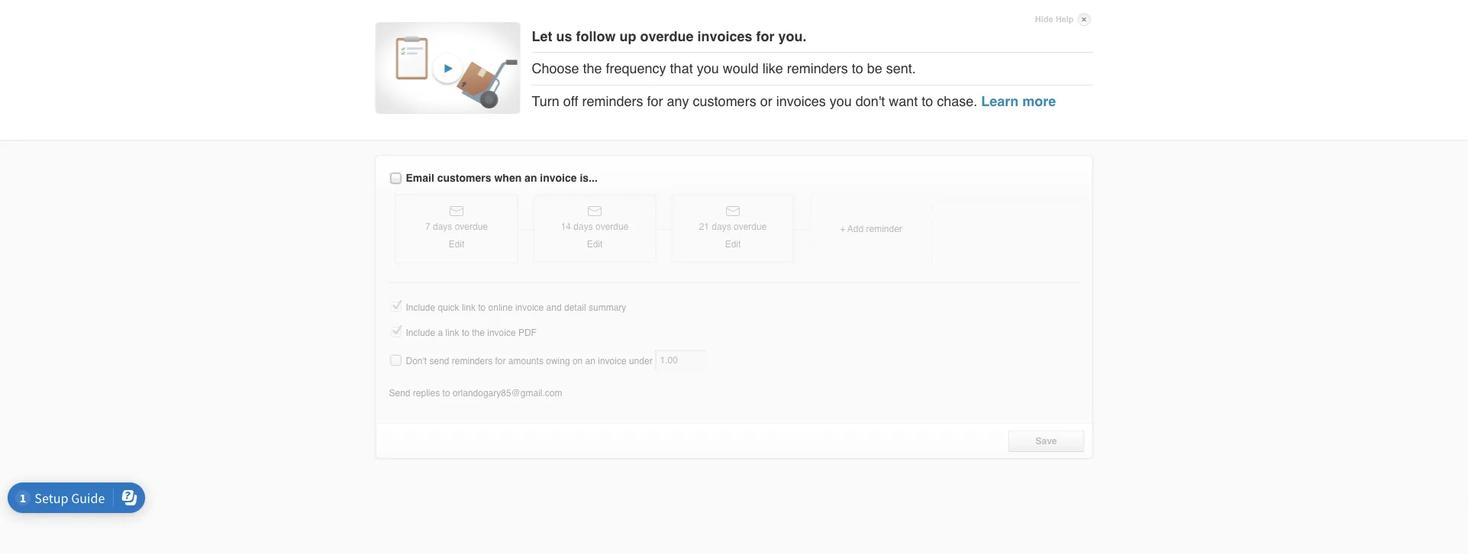 Task type: locate. For each thing, give the bounding box(es) containing it.
the right a
[[472, 328, 485, 338]]

you left the 'don't'
[[830, 94, 852, 109]]

0 horizontal spatial an
[[525, 172, 537, 184]]

customers
[[693, 94, 757, 109], [437, 172, 492, 184]]

hide
[[1035, 15, 1054, 24]]

1 vertical spatial customers
[[437, 172, 492, 184]]

for for invoices
[[647, 94, 663, 109]]

include for include a link to the invoice pdf
[[406, 328, 435, 338]]

choose
[[532, 61, 579, 77]]

overdue inside '7 days overdue edit'
[[455, 222, 488, 232]]

0 horizontal spatial reminders
[[452, 356, 493, 367]]

2 days from the left
[[574, 222, 593, 232]]

reminders up turn off reminders for any customers or invoices you don't want to chase. learn more
[[787, 61, 848, 77]]

1 edit from the left
[[449, 239, 465, 250]]

overdue right 7
[[455, 222, 488, 232]]

pdf
[[519, 328, 537, 338]]

invoice
[[540, 172, 577, 184], [515, 302, 544, 313], [487, 328, 516, 338], [598, 356, 627, 367]]

link right a
[[446, 328, 459, 338]]

1 days from the left
[[433, 222, 452, 232]]

an right when
[[525, 172, 537, 184]]

1 vertical spatial reminders
[[582, 94, 644, 109]]

off
[[564, 94, 579, 109]]

days inside 21 days overdue edit
[[712, 222, 731, 232]]

would
[[723, 61, 759, 77]]

quick
[[438, 302, 459, 313]]

2 edit from the left
[[587, 239, 603, 250]]

edit
[[449, 239, 465, 250], [587, 239, 603, 250], [725, 239, 741, 250]]

invoice left and
[[515, 302, 544, 313]]

days right 21
[[712, 222, 731, 232]]

edit for 14
[[587, 239, 603, 250]]

1 horizontal spatial for
[[647, 94, 663, 109]]

2 vertical spatial reminders
[[452, 356, 493, 367]]

include left a
[[406, 328, 435, 338]]

summary
[[589, 302, 627, 313]]

1 horizontal spatial days
[[574, 222, 593, 232]]

reminders down 'include a link to the invoice pdf'
[[452, 356, 493, 367]]

edit for 21
[[725, 239, 741, 250]]

and
[[547, 302, 562, 313]]

1 vertical spatial include
[[406, 328, 435, 338]]

0 horizontal spatial you
[[697, 61, 719, 77]]

include a link to the invoice pdf
[[406, 328, 537, 338]]

1 horizontal spatial link
[[462, 302, 476, 313]]

1 horizontal spatial you
[[830, 94, 852, 109]]

Don't send reminders for amounts owing on an invoice under button
[[389, 354, 403, 368]]

edit inside 21 days overdue edit
[[725, 239, 741, 250]]

2 horizontal spatial for
[[757, 29, 775, 44]]

0 vertical spatial an
[[525, 172, 537, 184]]

edit for 7
[[449, 239, 465, 250]]

invoices up choose the frequency that you would like reminders to be sent.
[[698, 29, 753, 44]]

an right on
[[585, 356, 596, 367]]

0 horizontal spatial invoices
[[698, 29, 753, 44]]

reminders down frequency at top left
[[582, 94, 644, 109]]

0 vertical spatial include
[[406, 302, 435, 313]]

21 days overdue edit
[[699, 222, 767, 250]]

overdue
[[640, 29, 694, 44], [455, 222, 488, 232], [596, 222, 629, 232], [734, 222, 767, 232]]

days
[[433, 222, 452, 232], [574, 222, 593, 232], [712, 222, 731, 232]]

link
[[462, 302, 476, 313], [446, 328, 459, 338]]

0 horizontal spatial customers
[[437, 172, 492, 184]]

let us follow up overdue invoices for you.
[[532, 29, 807, 44]]

replies
[[413, 388, 440, 399]]

3 days from the left
[[712, 222, 731, 232]]

1 vertical spatial invoices
[[776, 94, 826, 109]]

0 horizontal spatial the
[[472, 328, 485, 338]]

for left any
[[647, 94, 663, 109]]

email customers when an invoice is...
[[406, 172, 598, 184]]

overdue inside 14 days overdue edit
[[596, 222, 629, 232]]

an
[[525, 172, 537, 184], [585, 356, 596, 367]]

the
[[583, 61, 602, 77], [472, 328, 485, 338]]

1 include from the top
[[406, 302, 435, 313]]

0 vertical spatial the
[[583, 61, 602, 77]]

0 horizontal spatial days
[[433, 222, 452, 232]]

let
[[532, 29, 553, 44]]

a
[[438, 328, 443, 338]]

Include quick link to online invoice and detail summary button
[[389, 301, 403, 314]]

7 days overdue edit
[[425, 222, 488, 250]]

overdue inside 21 days overdue edit
[[734, 222, 767, 232]]

send
[[430, 356, 449, 367]]

1 vertical spatial an
[[585, 356, 596, 367]]

customers down choose the frequency that you would like reminders to be sent.
[[693, 94, 757, 109]]

days right the 14
[[574, 222, 593, 232]]

1 horizontal spatial invoices
[[776, 94, 826, 109]]

for
[[757, 29, 775, 44], [647, 94, 663, 109], [495, 356, 506, 367]]

2 horizontal spatial days
[[712, 222, 731, 232]]

2 vertical spatial for
[[495, 356, 506, 367]]

2 include from the top
[[406, 328, 435, 338]]

include for include quick link to online invoice and detail summary
[[406, 302, 435, 313]]

the down 'follow'
[[583, 61, 602, 77]]

0 horizontal spatial link
[[446, 328, 459, 338]]

you right that
[[697, 61, 719, 77]]

for left the you.
[[757, 29, 775, 44]]

1 vertical spatial link
[[446, 328, 459, 338]]

invoices right or
[[776, 94, 826, 109]]

0 vertical spatial link
[[462, 302, 476, 313]]

0 horizontal spatial edit
[[449, 239, 465, 250]]

owing
[[546, 356, 570, 367]]

customers left when
[[437, 172, 492, 184]]

days inside 14 days overdue edit
[[574, 222, 593, 232]]

include
[[406, 302, 435, 313], [406, 328, 435, 338]]

don't send reminders for amounts owing on an invoice under
[[406, 356, 653, 367]]

1 horizontal spatial reminders
[[582, 94, 644, 109]]

edit inside '7 days overdue edit'
[[449, 239, 465, 250]]

2 horizontal spatial edit
[[725, 239, 741, 250]]

invoice down the online on the left of page
[[487, 328, 516, 338]]

1 vertical spatial for
[[647, 94, 663, 109]]

overdue right 21
[[734, 222, 767, 232]]

2 horizontal spatial reminders
[[787, 61, 848, 77]]

1 horizontal spatial edit
[[587, 239, 603, 250]]

14 days overdue edit
[[561, 222, 629, 250]]

link right quick
[[462, 302, 476, 313]]

reminders
[[787, 61, 848, 77], [582, 94, 644, 109], [452, 356, 493, 367]]

sent.
[[887, 61, 916, 77]]

edit inside 14 days overdue edit
[[587, 239, 603, 250]]

learn more link
[[982, 94, 1056, 109]]

days for 21
[[712, 222, 731, 232]]

3 edit from the left
[[725, 239, 741, 250]]

hide help link
[[1035, 11, 1091, 29]]

0 vertical spatial invoices
[[698, 29, 753, 44]]

for left amounts
[[495, 356, 506, 367]]

link for a
[[446, 328, 459, 338]]

frequency
[[606, 61, 666, 77]]

1 horizontal spatial customers
[[693, 94, 757, 109]]

14
[[561, 222, 571, 232]]

orlandogary85@gmail.com
[[453, 388, 562, 399]]

to
[[852, 61, 864, 77], [922, 94, 933, 109], [478, 302, 486, 313], [462, 328, 470, 338], [443, 388, 450, 399]]

you
[[697, 61, 719, 77], [830, 94, 852, 109]]

include right include quick link to online invoice and detail summary "button"
[[406, 302, 435, 313]]

None text field
[[656, 350, 706, 371]]

include quick link to online invoice and detail summary
[[406, 302, 627, 313]]

send replies to  orlandogary85@gmail.com
[[389, 388, 562, 399]]

0 horizontal spatial for
[[495, 356, 506, 367]]

days right 7
[[433, 222, 452, 232]]

overdue right the 14
[[596, 222, 629, 232]]

1 horizontal spatial the
[[583, 61, 602, 77]]

days inside '7 days overdue edit'
[[433, 222, 452, 232]]

invoices
[[698, 29, 753, 44], [776, 94, 826, 109]]



Task type: vqa. For each thing, say whether or not it's contained in the screenshot.
INCLUDE A LINK TO THE INVOICE PDF
yes



Task type: describe. For each thing, give the bounding box(es) containing it.
reminders for you
[[582, 94, 644, 109]]

chase.
[[937, 94, 978, 109]]

+
[[840, 224, 846, 234]]

Email customers when an invoice is... button
[[389, 172, 403, 186]]

7
[[425, 222, 430, 232]]

don't
[[856, 94, 885, 109]]

on
[[573, 356, 583, 367]]

1 vertical spatial the
[[472, 328, 485, 338]]

more
[[1023, 94, 1056, 109]]

email
[[406, 172, 434, 184]]

invoice left under
[[598, 356, 627, 367]]

save button
[[1036, 436, 1057, 447]]

1 horizontal spatial an
[[585, 356, 596, 367]]

is...
[[580, 172, 598, 184]]

to right replies
[[443, 388, 450, 399]]

0 vertical spatial reminders
[[787, 61, 848, 77]]

link for quick
[[462, 302, 476, 313]]

amounts
[[509, 356, 544, 367]]

follow
[[576, 29, 616, 44]]

or
[[760, 94, 773, 109]]

to left the online on the left of page
[[478, 302, 486, 313]]

for for an
[[495, 356, 506, 367]]

be
[[867, 61, 883, 77]]

to left the be on the right top of the page
[[852, 61, 864, 77]]

that
[[670, 61, 693, 77]]

to right a
[[462, 328, 470, 338]]

send
[[389, 388, 411, 399]]

up
[[620, 29, 637, 44]]

save
[[1036, 436, 1057, 447]]

0 vertical spatial you
[[697, 61, 719, 77]]

want
[[889, 94, 918, 109]]

add
[[848, 224, 864, 234]]

help
[[1056, 15, 1074, 24]]

Include a link to the invoice PDF button
[[389, 326, 403, 340]]

when
[[494, 172, 522, 184]]

reminders for invoice
[[452, 356, 493, 367]]

turn off reminders for any customers or invoices you don't want to chase. learn more
[[532, 94, 1056, 109]]

don't
[[406, 356, 427, 367]]

us
[[556, 29, 572, 44]]

invoice left is...
[[540, 172, 577, 184]]

online
[[488, 302, 513, 313]]

turn
[[532, 94, 560, 109]]

learn
[[982, 94, 1019, 109]]

0 vertical spatial customers
[[693, 94, 757, 109]]

hide help
[[1035, 15, 1074, 24]]

+ add reminder
[[840, 224, 903, 234]]

detail
[[564, 302, 586, 313]]

choose the frequency that you would like reminders to be sent.
[[532, 61, 916, 77]]

21
[[699, 222, 710, 232]]

under
[[629, 356, 653, 367]]

0 vertical spatial for
[[757, 29, 775, 44]]

reminder
[[866, 224, 903, 234]]

days for 14
[[574, 222, 593, 232]]

overdue up that
[[640, 29, 694, 44]]

you.
[[779, 29, 807, 44]]

like
[[763, 61, 783, 77]]

any
[[667, 94, 689, 109]]

overdue for 14 days overdue edit
[[596, 222, 629, 232]]

overdue for 7 days overdue edit
[[455, 222, 488, 232]]

to right want
[[922, 94, 933, 109]]

days for 7
[[433, 222, 452, 232]]

overdue for 21 days overdue edit
[[734, 222, 767, 232]]

1 vertical spatial you
[[830, 94, 852, 109]]



